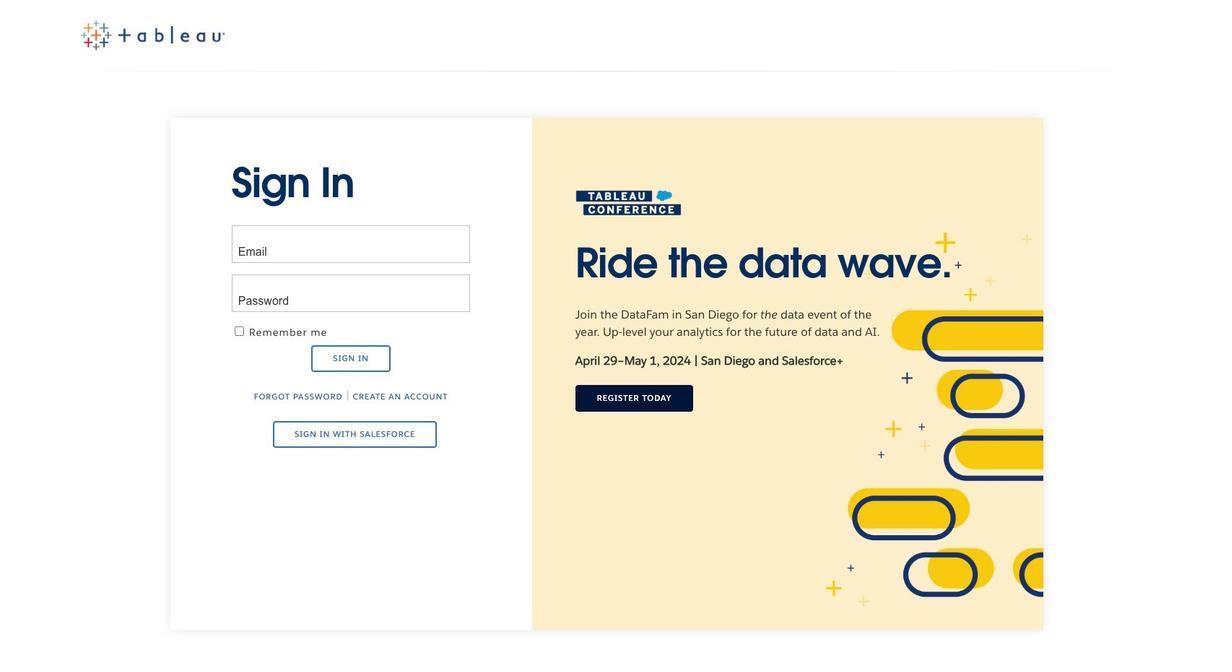 Task type: describe. For each thing, give the bounding box(es) containing it.
tableau conference image
[[576, 190, 682, 216]]

Email email field
[[232, 226, 471, 263]]

Password password field
[[232, 275, 471, 312]]



Task type: locate. For each thing, give the bounding box(es) containing it.
None checkbox
[[235, 327, 244, 336]]

tableau software image
[[81, 20, 225, 50]]



